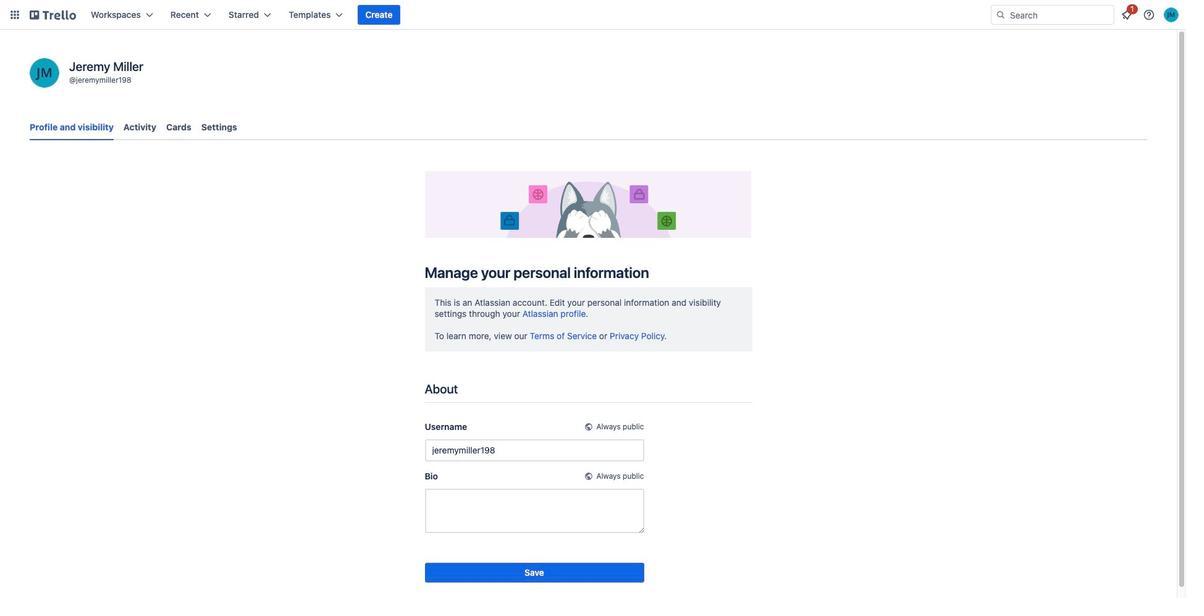 Task type: describe. For each thing, give the bounding box(es) containing it.
primary element
[[0, 0, 1186, 30]]

search image
[[996, 10, 1006, 20]]

1 notification image
[[1120, 7, 1134, 22]]

back to home image
[[30, 5, 76, 25]]



Task type: vqa. For each thing, say whether or not it's contained in the screenshot.
open information menu image
yes



Task type: locate. For each thing, give the bounding box(es) containing it.
Search field
[[991, 5, 1115, 25]]

jeremy miller (jeremymiller198) image
[[1164, 7, 1179, 22]]

jeremy miller (jeremymiller198) image
[[30, 58, 59, 88]]

None text field
[[425, 439, 644, 461], [425, 489, 644, 533], [425, 439, 644, 461], [425, 489, 644, 533]]

open information menu image
[[1143, 9, 1155, 21]]



